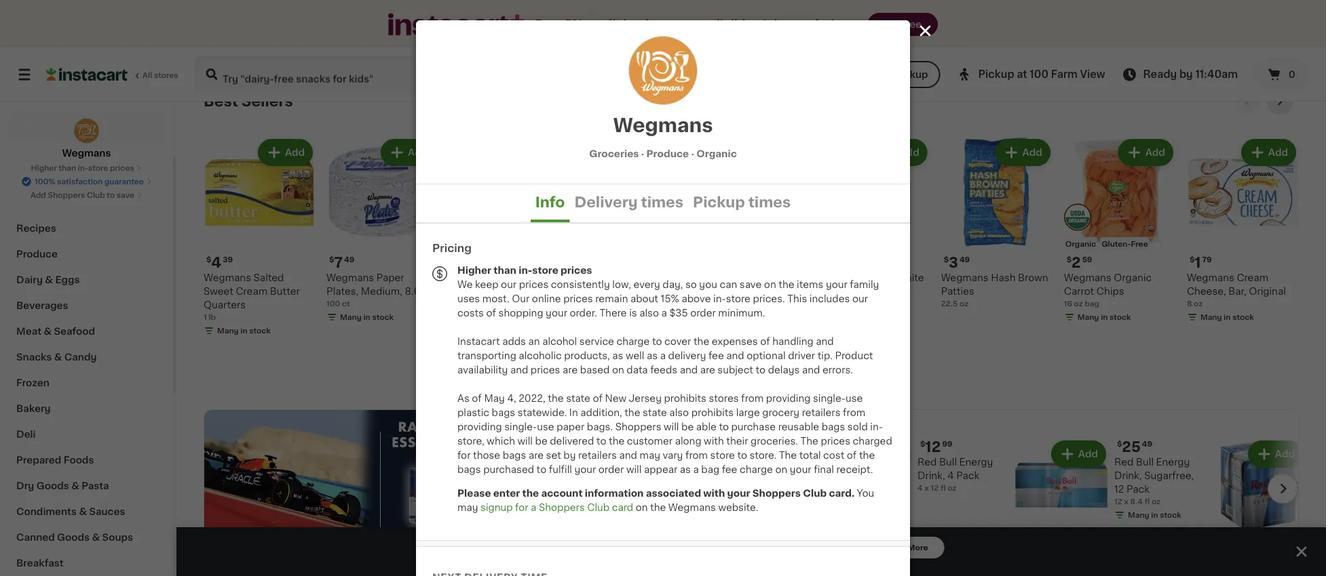 Task type: locate. For each thing, give the bounding box(es) containing it.
12
[[449, 287, 457, 295], [925, 440, 941, 455], [751, 472, 761, 482], [721, 485, 729, 493], [931, 485, 939, 493], [1114, 486, 1124, 495], [1114, 499, 1122, 506]]

goods down condiments & sauces
[[57, 533, 90, 543]]

for down "store,"
[[457, 451, 471, 460]]

salted
[[254, 274, 284, 283]]

1 about from the left
[[449, 18, 472, 25]]

& for meat
[[44, 327, 52, 337]]

organic inside 'soli organic baby spinach 4 oz'
[[592, 0, 630, 3]]

for
[[457, 451, 471, 460], [515, 503, 528, 513]]

on inside "we keep our prices consistently low, every day, so you can save on the items your family uses most. our online prices remain about 15% above in-store prices. this includes our costs of shopping your order. there is also a $35 order minimum."
[[764, 280, 776, 289]]

& for snacks
[[54, 353, 62, 362]]

oz down spinach in the top left of the page
[[579, 20, 588, 28]]

in for red bull energy drink, sugarfree, 12 pack
[[1151, 512, 1158, 520]]

1 horizontal spatial ·
[[691, 149, 694, 158]]

be up set
[[535, 437, 547, 446]]

fl inside red bull energy drink, 12 pack 12 x 8.4 fl oz
[[751, 485, 756, 493]]

be up along
[[681, 422, 694, 432]]

0 horizontal spatial ·
[[641, 149, 644, 158]]

0 horizontal spatial retailers
[[578, 451, 617, 460]]

product group containing 2
[[1064, 137, 1176, 326]]

pack for 12
[[956, 472, 979, 482]]

2 horizontal spatial x
[[1124, 499, 1129, 506]]

wegmans logo image
[[629, 37, 697, 105], [74, 118, 99, 144]]

12 inside 'red bull energy drink, 4 pack 4 x 12 fl oz'
[[931, 485, 939, 493]]

0 horizontal spatial bull
[[742, 458, 760, 468]]

in- down can
[[713, 294, 726, 304]]

also down about
[[639, 308, 659, 318]]

about inside $2.29 / lb about 0.82 lb each
[[449, 18, 472, 25]]

delivery times
[[574, 195, 683, 209]]

organic gluten-free
[[1065, 241, 1148, 249]]

1 bull from the left
[[742, 458, 760, 468]]

prices down consistently
[[563, 294, 593, 304]]

8
[[1187, 301, 1192, 308]]

49 up patties
[[960, 257, 970, 264]]

by inside as of may 4, 2022, the state of new jersey prohibits stores from providing single-use plastic bags statewide. in addition, the state also prohibits large grocery retailers from providing single-use paper bags. shoppers will be able to purchase reusable bags sold in- store, which will be delivered to the customer along with their groceries. the prices charged for those bags are set by retailers and may vary from store to store. the total cost of the bags purchased to fulfill your order will appear as a bag fee charge on your final receipt.
[[564, 451, 576, 460]]

$2.29 / lb about 0.82 lb each
[[449, 7, 520, 25]]

1 vertical spatial free
[[567, 543, 592, 554]]

drink, inside 'red bull energy drink, 4 pack 4 x 12 fl oz'
[[918, 472, 945, 482]]

eligible
[[709, 19, 753, 30], [606, 363, 642, 372]]

$ inside $ 12 99
[[920, 441, 925, 449]]

2 vertical spatial /
[[723, 314, 726, 322]]

frozen
[[16, 379, 49, 388]]

will right 'which'
[[517, 437, 533, 446]]

99
[[942, 441, 952, 449]]

to left cover
[[652, 337, 662, 346]]

0 vertical spatial stores
[[154, 72, 178, 79]]

stock for wegmans salted sweet cream butter quarters
[[249, 328, 271, 335]]

bag inside wegmans organic carrot chips 16 oz bag
[[1085, 301, 1099, 308]]

organic up 59
[[1065, 241, 1096, 249]]

in for wegmans paper plates, medium,  8.6"
[[363, 314, 370, 322]]

drink, inside red bull energy drink, sugarfree, 12 pack 12 x 8.4 fl oz
[[1114, 472, 1142, 482]]

save left "$5"
[[622, 289, 640, 297]]

white
[[896, 274, 924, 283]]

1 horizontal spatial 25
[[1122, 440, 1141, 455]]

1 each from the left
[[501, 18, 520, 25]]

1 vertical spatial eligible
[[606, 363, 642, 372]]

associated
[[646, 489, 701, 498]]

100 left ct
[[326, 301, 340, 308]]

$ 25 49 down "purchase"
[[723, 440, 759, 455]]

0 vertical spatial /
[[473, 7, 476, 14]]

1 many in stock button from the left
[[326, 0, 439, 32]]

stores right all
[[154, 72, 178, 79]]

bull inside red bull energy drink, 12 pack 12 x 8.4 fl oz
[[742, 458, 760, 468]]

cream
[[1237, 274, 1268, 283], [236, 288, 267, 297]]

3 red from the left
[[1114, 458, 1134, 468]]

items
[[797, 280, 823, 289], [644, 363, 672, 372]]

pack
[[763, 472, 786, 482], [956, 472, 979, 482], [1127, 486, 1150, 495]]

1 25 from the left
[[728, 440, 747, 455]]

0 vertical spatial higher than in-store prices
[[31, 165, 134, 172]]

oz inside wegmans giant white bread 22 oz
[[829, 301, 838, 308]]

$1.49 element
[[818, 254, 930, 272]]

oz inside the 'wegmans hash brown patties 22.5 oz'
[[960, 301, 968, 308]]

0 vertical spatial be
[[681, 422, 694, 432]]

the down groceries.
[[779, 451, 797, 460]]

1 vertical spatial stores
[[709, 394, 739, 403]]

store inside as of may 4, 2022, the state of new jersey prohibits stores from providing single-use plastic bags statewide. in addition, the state also prohibits large grocery retailers from providing single-use paper bags. shoppers will be able to purchase reusable bags sold in- store, which will be delivered to the customer along with their groceries. the prices charged for those bags are set by retailers and may vary from store to store. the total cost of the bags purchased to fulfill your order will appear as a bag fee charge on your final receipt.
[[710, 451, 735, 460]]

consistently
[[551, 280, 610, 289]]

strip
[[770, 288, 793, 297]]

0 horizontal spatial times
[[641, 195, 683, 209]]

49 for red bull energy drink, sugarfree, 12 pack
[[1142, 441, 1152, 449]]

wegmans logo image down earn 5% credit back on every eligible pickup order! at the top
[[629, 37, 697, 105]]

1 horizontal spatial also
[[669, 408, 689, 418]]

farm
[[1051, 70, 1077, 79]]

1 horizontal spatial drink,
[[918, 472, 945, 482]]

49 for wegmans hash brown patties
[[960, 257, 970, 264]]

bull inside 'red bull energy drink, 4 pack 4 x 12 fl oz'
[[939, 458, 957, 468]]

3 drink, from the left
[[1114, 472, 1142, 482]]

are left 'subject'
[[700, 365, 715, 375]]

higher up lists
[[31, 165, 57, 172]]

pack inside red bull energy drink, 12 pack 12 x 8.4 fl oz
[[763, 472, 786, 482]]

in for wegmans guacamole
[[486, 301, 493, 308]]

many for wegmans guacamole
[[463, 301, 484, 308]]

pickup at 100 farm view button
[[957, 56, 1105, 94]]

0 horizontal spatial may
[[457, 503, 478, 513]]

4 down 99
[[948, 472, 954, 482]]

many in stock for wegmans guacamole
[[463, 301, 516, 308]]

pack inside red bull energy drink, sugarfree, 12 pack 12 x 8.4 fl oz
[[1127, 486, 1150, 495]]

bull for 12
[[939, 458, 957, 468]]

save right can
[[740, 280, 762, 289]]

3 up patties
[[949, 256, 958, 270]]

times inside tab
[[748, 195, 791, 209]]

each
[[501, 18, 520, 25], [993, 18, 1011, 25]]

0 vertical spatial than
[[59, 165, 76, 172]]

energy inside 'red bull energy drink, 4 pack 4 x 12 fl oz'
[[959, 458, 993, 468]]

$ for red bull energy drink, sugarfree, 12 pack
[[1117, 441, 1122, 449]]

1 horizontal spatial x
[[924, 485, 929, 493]]

use
[[846, 394, 863, 403], [537, 422, 554, 432]]

1 horizontal spatial charge
[[740, 465, 773, 475]]

treatment tracker modal dialog
[[176, 528, 1326, 577]]

$ up patties
[[944, 257, 949, 264]]

3 many in stock button from the left
[[1187, 0, 1299, 59]]

8.4 inside red bull energy drink, 12 pack 12 x 8.4 fl oz
[[737, 485, 749, 493]]

$ left 79
[[1190, 257, 1195, 264]]

0 vertical spatial produce
[[646, 149, 689, 158]]

see
[[585, 363, 604, 372]]

& for dairy
[[45, 276, 53, 285]]

each right 0.62
[[993, 18, 1011, 25]]

2 horizontal spatial from
[[843, 408, 865, 418]]

4 inside item carousel region
[[211, 256, 221, 270]]

on inside instacart adds an alcohol service charge to cover the expenses of handling and transporting alcoholic products, as well as a delivery fee and optional driver tip. product availability and prices are based on data feeds and are subject to delays and errors.
[[612, 365, 624, 375]]

delivery down cover
[[668, 351, 706, 361]]

1 horizontal spatial save
[[622, 289, 640, 297]]

pickup inside button
[[894, 70, 928, 79]]

many in stock
[[340, 20, 394, 28], [1078, 48, 1131, 55], [1200, 48, 1254, 55], [463, 301, 516, 308], [340, 314, 394, 322], [1078, 314, 1131, 322], [1200, 314, 1254, 322], [217, 328, 271, 335], [586, 341, 639, 349], [1128, 512, 1181, 520]]

card inside 3 with loyalty card spend $20, save $5 ritz crackers, the original, fresh stacks
[[624, 276, 642, 283]]

$ left 39 at the left of page
[[206, 257, 211, 264]]

fl for 12
[[941, 485, 946, 493]]

1 horizontal spatial bag
[[839, 20, 854, 28]]

each inside $2.29 / lb about 0.82 lb each
[[501, 18, 520, 25]]

0 horizontal spatial will
[[517, 437, 533, 446]]

$10.00
[[781, 543, 820, 554]]

1 horizontal spatial club
[[587, 503, 609, 513]]

0 vertical spatial 8.4
[[737, 485, 749, 493]]

shoppers down the 'store.'
[[752, 489, 801, 498]]

0 vertical spatial bag
[[839, 20, 854, 28]]

1 horizontal spatial may
[[640, 451, 660, 460]]

items up this
[[797, 280, 823, 289]]

with
[[704, 437, 724, 446], [703, 489, 725, 498]]

prices down the alcoholic
[[531, 365, 560, 375]]

bag inside wegmans shredded iceberg lettuce 10 oz bag
[[839, 20, 854, 28]]

/ down (zucchini)
[[717, 20, 721, 28]]

lb right 0.62
[[984, 18, 991, 25]]

0 vertical spatial order
[[690, 308, 716, 318]]

express icon image
[[388, 13, 524, 36]]

1 horizontal spatial cream
[[1237, 274, 1268, 283]]

wegmans giant white bread 22 oz
[[818, 274, 924, 308]]

may inside you may
[[457, 503, 478, 513]]

free inside treatment tracker modal dialog
[[567, 543, 592, 554]]

2 bull from the left
[[939, 458, 957, 468]]

0 vertical spatial cream
[[1237, 274, 1268, 283]]

stock for ritz crackers, the original, fresh stacks
[[618, 341, 639, 349]]

1 horizontal spatial delivery
[[668, 351, 706, 361]]

dry
[[16, 482, 34, 491]]

free
[[902, 20, 922, 29], [567, 543, 592, 554]]

see eligible items
[[585, 363, 672, 372]]

0 horizontal spatial x
[[730, 485, 735, 493]]

save inside 3 with loyalty card spend $20, save $5 ritz crackers, the original, fresh stacks
[[622, 289, 640, 297]]

0 vertical spatial 100
[[1030, 70, 1049, 79]]

your down "total"
[[790, 465, 811, 475]]

2 horizontal spatial red
[[1114, 458, 1134, 468]]

save down guarantee
[[117, 192, 134, 199]]

will up along
[[664, 422, 679, 432]]

1 energy from the left
[[762, 458, 796, 468]]

0 horizontal spatial many in stock button
[[326, 0, 439, 32]]

goods inside canned goods & soups link
[[57, 533, 90, 543]]

2 horizontal spatial bag
[[1085, 301, 1099, 308]]

0 horizontal spatial about
[[449, 18, 472, 25]]

fee down expenses at the bottom
[[708, 351, 724, 361]]

eligible down well
[[606, 363, 642, 372]]

0 horizontal spatial use
[[537, 422, 554, 432]]

credit
[[585, 19, 621, 30]]

in for wegmans salted sweet cream butter quarters
[[240, 328, 247, 335]]

are left set
[[529, 451, 544, 460]]

2 about from the left
[[941, 18, 964, 25]]

2 horizontal spatial the
[[800, 437, 818, 446]]

1 vertical spatial goods
[[57, 533, 90, 543]]

1 vertical spatial fee
[[722, 465, 737, 475]]

1 red from the left
[[721, 458, 740, 468]]

1 $ 25 49 from the left
[[723, 440, 759, 455]]

pickup inside tab
[[693, 195, 745, 209]]

a down along
[[693, 465, 699, 475]]

condiments & sauces
[[16, 508, 125, 517]]

butter
[[270, 288, 300, 297]]

bags.
[[587, 422, 613, 432]]

our up our at the bottom
[[501, 280, 517, 289]]

oz inside red bull energy drink, sugarfree, 12 pack 12 x 8.4 fl oz
[[1152, 499, 1161, 506]]

pickup inside popup button
[[978, 70, 1014, 79]]

wegmans inside wegmans shredded iceberg lettuce 10 oz bag
[[818, 0, 866, 3]]

the
[[640, 301, 658, 311], [800, 437, 818, 446], [779, 451, 797, 460]]

49 inside $ 3 49
[[960, 257, 970, 264]]

2 25 from the left
[[1122, 440, 1141, 455]]

many for wegmans cream cheese, bar, original
[[1200, 314, 1222, 322]]

& for condiments
[[79, 508, 87, 517]]

1 vertical spatial 8.4
[[1130, 499, 1143, 506]]

x inside 'red bull energy drink, 4 pack 4 x 12 fl oz'
[[924, 485, 929, 493]]

hash
[[991, 274, 1016, 283]]

for inside as of may 4, 2022, the state of new jersey prohibits stores from providing single-use plastic bags statewide. in addition, the state also prohibits large grocery retailers from providing single-use paper bags. shoppers will be able to purchase reusable bags sold in- store, which will be delivered to the customer along with their groceries. the prices charged for those bags are set by retailers and may vary from store to store. the total cost of the bags purchased to fulfill your order will appear as a bag fee charge on your final receipt.
[[457, 451, 471, 460]]

tab list
[[416, 185, 910, 223]]

product group
[[572, 0, 684, 42], [1064, 0, 1176, 72], [204, 137, 316, 340], [326, 137, 439, 326], [572, 137, 684, 394], [818, 137, 930, 326], [941, 137, 1053, 310], [1064, 137, 1176, 326], [1187, 137, 1299, 326]]

day
[[529, 473, 554, 485]]

get
[[542, 543, 564, 554]]

3 energy from the left
[[1156, 458, 1190, 468]]

wegmans up bread
[[818, 274, 866, 283]]

many in stock for wegmans paper plates, medium,  8.6"
[[340, 314, 394, 322]]

green squash (zucchini) $1.99 / lb
[[695, 0, 762, 28]]

7
[[334, 256, 343, 270]]

product group containing soli organic baby spinach
[[572, 0, 684, 42]]

sponsored badge image
[[1064, 60, 1105, 68]]

$ right along
[[723, 441, 728, 449]]

and down customer
[[619, 451, 637, 460]]

0 vertical spatial retailers
[[802, 408, 840, 418]]

order inside "we keep our prices consistently low, every day, so you can save on the items your family uses most. our online prices remain about 15% above in-store prices. this includes our costs of shopping your order. there is also a $35 order minimum."
[[690, 308, 716, 318]]

2 horizontal spatial drink,
[[1114, 472, 1142, 482]]

drink, left sugarfree,
[[1114, 472, 1142, 482]]

prices up the cost
[[821, 437, 850, 446]]

pack inside 'red bull energy drink, 4 pack 4 x 12 fl oz'
[[956, 472, 979, 482]]

signup for a shoppers club card link
[[481, 503, 636, 513]]

product group containing many in stock
[[1064, 0, 1176, 72]]

charge down the 'store.'
[[740, 465, 773, 475]]

$ inside $ 3 49
[[944, 257, 949, 264]]

22
[[818, 301, 828, 308]]

add
[[285, 148, 305, 158], [408, 148, 428, 158], [654, 148, 673, 158], [899, 148, 919, 158], [1022, 148, 1042, 158], [1145, 148, 1165, 158], [1268, 148, 1288, 158], [31, 192, 46, 199], [685, 450, 704, 460], [1078, 450, 1098, 460], [1275, 450, 1295, 460], [755, 543, 778, 554]]

0 vertical spatial providing
[[766, 394, 811, 403]]

you may
[[457, 489, 874, 513]]

0 vertical spatial free
[[902, 20, 922, 29]]

delivery inside instacart adds an alcohol service charge to cover the expenses of handling and transporting alcoholic products, as well as a delivery fee and optional driver tip. product availability and prices are based on data feeds and are subject to delays and errors.
[[668, 351, 706, 361]]

2 horizontal spatial pack
[[1127, 486, 1150, 495]]

free right try
[[902, 20, 922, 29]]

many in stock button
[[326, 0, 439, 32], [1064, 0, 1176, 59], [1187, 0, 1299, 59]]

0 vertical spatial single-
[[813, 394, 846, 403]]

eligible inside "button"
[[606, 363, 642, 372]]

cream up original
[[1237, 274, 1268, 283]]

4 inside 'soli organic baby spinach 4 oz'
[[572, 20, 577, 28]]

1 horizontal spatial items
[[797, 280, 823, 289]]

providing up grocery
[[766, 394, 811, 403]]

each inside 'button'
[[993, 18, 1011, 25]]

$ for wegmans organic carrot chips
[[1067, 257, 1072, 264]]

many in stock for wegmans salted sweet cream butter quarters
[[217, 328, 271, 335]]

0 horizontal spatial cream
[[236, 288, 267, 297]]

of inside "we keep our prices consistently low, every day, so you can save on the items your family uses most. our online prices remain about 15% above in-store prices. this includes our costs of shopping your order. there is also a $35 order minimum."
[[486, 308, 496, 318]]

1 horizontal spatial eligible
[[709, 19, 753, 30]]

$ up plates,
[[329, 257, 334, 264]]

2 each from the left
[[993, 18, 1011, 25]]

jersey
[[629, 394, 662, 403]]

order up information
[[598, 465, 624, 475]]

·
[[641, 149, 644, 158], [691, 149, 694, 158]]

100 inside wegmans paper plates, medium,  8.6" 100 ct
[[326, 301, 340, 308]]

2 times from the left
[[748, 195, 791, 209]]

lb inside green squash (zucchini) $1.99 / lb
[[722, 20, 730, 28]]

in for wegmans cream cheese, bar, original
[[1224, 314, 1231, 322]]

1 horizontal spatial bull
[[939, 458, 957, 468]]

1 times from the left
[[641, 195, 683, 209]]

1 vertical spatial 1
[[204, 314, 207, 322]]

a inside instacart adds an alcohol service charge to cover the expenses of handling and transporting alcoholic products, as well as a delivery fee and optional driver tip. product availability and prices are based on data feeds and are subject to delays and errors.
[[660, 351, 666, 361]]

0 horizontal spatial bag
[[701, 465, 719, 475]]

2 · from the left
[[691, 149, 694, 158]]

pickup for pickup at 100 farm view
[[978, 70, 1014, 79]]

0 horizontal spatial pickup
[[693, 195, 745, 209]]

free for try
[[902, 20, 922, 29]]

gluten-
[[1102, 241, 1131, 249]]

goods for canned
[[57, 533, 90, 543]]

many for ritz crackers, the original, fresh stacks
[[586, 341, 607, 349]]

25 down "purchase"
[[728, 440, 747, 455]]

information
[[585, 489, 644, 498]]

fl inside red bull energy drink, sugarfree, 12 pack 12 x 8.4 fl oz
[[1145, 499, 1150, 506]]

state down jersey
[[643, 408, 667, 418]]

product group containing 7
[[326, 137, 439, 326]]

from down along
[[685, 451, 708, 460]]

$ 3 49
[[944, 256, 970, 270]]

medium,
[[361, 288, 402, 297]]

$ 25 49
[[723, 440, 759, 455], [1117, 440, 1152, 455]]

1 horizontal spatial pickup
[[894, 70, 928, 79]]

red inside red bull energy drink, 12 pack 12 x 8.4 fl oz
[[721, 458, 740, 468]]

1 horizontal spatial wegmans logo image
[[629, 37, 697, 105]]

many
[[340, 20, 362, 28], [1078, 48, 1099, 55], [1200, 48, 1222, 55], [463, 301, 484, 308], [340, 314, 362, 322], [1078, 314, 1099, 322], [1200, 314, 1222, 322], [217, 328, 239, 335], [586, 341, 607, 349], [1128, 512, 1149, 520]]

seafood
[[54, 327, 95, 337]]

card down with loyalty card price $3.79. original price $4.39. element
[[624, 276, 642, 283]]

shoppers up customer
[[615, 422, 661, 432]]

1 horizontal spatial fl
[[941, 485, 946, 493]]

a inside as of may 4, 2022, the state of new jersey prohibits stores from providing single-use plastic bags statewide. in addition, the state also prohibits large grocery retailers from providing single-use paper bags. shoppers will be able to purchase reusable bags sold in- store, which will be delivered to the customer along with their groceries. the prices charged for those bags are set by retailers and may vary from store to store. the total cost of the bags purchased to fulfill your order will appear as a bag fee charge on your final receipt.
[[693, 465, 699, 475]]

fee inside as of may 4, 2022, the state of new jersey prohibits stores from providing single-use plastic bags statewide. in addition, the state also prohibits large grocery retailers from providing single-use paper bags. shoppers will be able to purchase reusable bags sold in- store, which will be delivered to the customer along with their groceries. the prices charged for those bags are set by retailers and may vary from store to store. the total cost of the bags purchased to fulfill your order will appear as a bag fee charge on your final receipt.
[[722, 465, 737, 475]]

1 horizontal spatial /
[[717, 20, 721, 28]]

oz down patties
[[960, 301, 968, 308]]

0 horizontal spatial 1
[[204, 314, 207, 322]]

wegmans inside wegmans organic carrot chips 16 oz bag
[[1064, 274, 1111, 283]]

well
[[626, 351, 644, 361]]

0 vertical spatial every
[[673, 19, 706, 30]]

canned goods & soups
[[16, 533, 133, 543]]

100% satisfaction guarantee button
[[21, 174, 152, 187]]

delivery times tab
[[570, 185, 688, 223]]

0 horizontal spatial every
[[634, 280, 660, 289]]

sugarfree,
[[1144, 472, 1194, 482]]

red inside 'red bull energy drink, 4 pack 4 x 12 fl oz'
[[918, 458, 937, 468]]

product group containing add
[[818, 137, 930, 326]]

condiments & sauces link
[[8, 499, 165, 525]]

$ inside $ 2 59
[[1067, 257, 1072, 264]]

are down the products,
[[563, 365, 578, 375]]

enter
[[493, 489, 520, 498]]

3 right next in the right of the page
[[695, 543, 702, 554]]

store down their
[[710, 451, 735, 460]]

16
[[1064, 301, 1072, 308]]

0 horizontal spatial by
[[564, 451, 576, 460]]

club down information
[[587, 503, 609, 513]]

the
[[779, 280, 794, 289], [694, 337, 709, 346], [548, 394, 564, 403], [624, 408, 640, 418], [609, 437, 625, 446], [859, 451, 875, 460], [522, 489, 539, 498], [650, 503, 666, 513]]

prices inside instacart adds an alcohol service charge to cover the expenses of handling and transporting alcoholic products, as well as a delivery fee and optional driver tip. product availability and prices are based on data feeds and are subject to delays and errors.
[[531, 365, 560, 375]]

3 bull from the left
[[1136, 458, 1154, 468]]

red inside red bull energy drink, sugarfree, 12 pack 12 x 8.4 fl oz
[[1114, 458, 1134, 468]]

0 vertical spatial wegmans logo image
[[629, 37, 697, 105]]

fl down sugarfree,
[[1145, 499, 1150, 506]]

0 horizontal spatial free
[[567, 543, 592, 554]]

foods
[[64, 456, 94, 466]]

also up along
[[669, 408, 689, 418]]

$ 25 49 for red bull energy drink, sugarfree, 12 pack
[[1117, 440, 1152, 455]]

times inside "tab"
[[641, 195, 683, 209]]

add link
[[1211, 439, 1326, 534]]

store inside "we keep our prices consistently low, every day, so you can save on the items your family uses most. our online prices remain about 15% above in-store prices. this includes our costs of shopping your order. there is also a $35 order minimum."
[[726, 294, 750, 304]]

a inside "we keep our prices consistently low, every day, so you can save on the items your family uses most. our online prices remain about 15% above in-store prices. this includes our costs of shopping your order. there is also a $35 order minimum."
[[661, 308, 667, 318]]

wegmans
[[818, 0, 866, 3], [613, 116, 713, 135], [62, 149, 111, 158], [204, 274, 251, 283], [326, 274, 374, 283], [449, 274, 497, 283], [818, 274, 866, 283], [941, 274, 989, 283], [1064, 274, 1111, 283], [695, 274, 743, 283], [1187, 274, 1234, 283], [668, 503, 716, 513]]

energy for 25
[[762, 458, 796, 468]]

$ inside $ 7 49
[[329, 257, 334, 264]]

1 horizontal spatial red
[[918, 458, 937, 468]]

bull for 25
[[742, 458, 760, 468]]

in for wegmans organic carrot chips
[[1101, 314, 1108, 322]]

49 right 7 on the top left of the page
[[344, 257, 355, 264]]

1 vertical spatial retailers
[[578, 451, 617, 460]]

your
[[826, 280, 847, 289], [546, 308, 567, 318], [574, 465, 596, 475], [790, 465, 811, 475], [727, 489, 750, 498]]

guarantee
[[104, 178, 144, 186]]

$ for wegmans hash brown patties
[[944, 257, 949, 264]]

2 red from the left
[[918, 458, 937, 468]]

by right the ready
[[1179, 70, 1193, 79]]

49 up the 'store.'
[[748, 441, 759, 449]]

1 vertical spatial the
[[800, 437, 818, 446]]

0 horizontal spatial as
[[612, 351, 623, 361]]

of inside instacart adds an alcohol service charge to cover the expenses of handling and transporting alcoholic products, as well as a delivery fee and optional driver tip. product availability and prices are based on data feeds and are subject to delays and errors.
[[760, 337, 770, 346]]

1 drink, from the left
[[721, 472, 748, 482]]

1 vertical spatial may
[[457, 503, 478, 513]]

to down the bags.
[[596, 437, 606, 446]]

wegmans logo image inside wegmans link
[[74, 118, 99, 144]]

x inside red bull energy drink, 12 pack 12 x 8.4 fl oz
[[730, 485, 735, 493]]

stock for wegmans paper plates, medium,  8.6"
[[372, 314, 394, 322]]

produce link
[[8, 242, 165, 267]]

the right cover
[[694, 337, 709, 346]]

most.
[[482, 294, 509, 304]]

times for delivery times
[[641, 195, 683, 209]]

None search field
[[194, 56, 736, 94]]

1 horizontal spatial $ 25 49
[[1117, 440, 1152, 455]]

0 vertical spatial 1
[[1195, 256, 1201, 270]]

signup for a shoppers club card on the wegmans website.
[[481, 503, 758, 513]]

1 horizontal spatial by
[[1179, 70, 1193, 79]]

includes
[[810, 294, 850, 304]]

2 horizontal spatial energy
[[1156, 458, 1190, 468]]

1 left 79
[[1195, 256, 1201, 270]]

club
[[87, 192, 105, 199], [803, 489, 827, 498], [587, 503, 609, 513]]

25 for red bull energy drink, sugarfree, 12 pack
[[1122, 440, 1141, 455]]

fl up website.
[[751, 485, 756, 493]]

the up this
[[779, 280, 794, 289]]

portion
[[733, 288, 768, 297]]

family
[[850, 280, 879, 289]]

fl inside 'red bull energy drink, 4 pack 4 x 12 fl oz'
[[941, 485, 946, 493]]

2 drink, from the left
[[918, 472, 945, 482]]

3 up with
[[580, 256, 589, 270]]

0 vertical spatial higher
[[31, 165, 57, 172]]

the up nsored
[[522, 489, 539, 498]]

order down above
[[690, 308, 716, 318]]

instacart logo image
[[46, 67, 128, 83]]

2 horizontal spatial pickup
[[978, 70, 1014, 79]]

organic up chips
[[1114, 274, 1152, 283]]

1 vertical spatial higher than in-store prices
[[457, 266, 592, 275]]

wegmans up the higher than in-store prices link at the top left of the page
[[62, 149, 111, 158]]

2 $ 25 49 from the left
[[1117, 440, 1152, 455]]

tip.
[[818, 351, 833, 361]]

0 horizontal spatial eligible
[[606, 363, 642, 372]]

drink, inside red bull energy drink, 12 pack 12 x 8.4 fl oz
[[721, 472, 748, 482]]

goods inside dry goods & pasta link
[[36, 482, 69, 491]]

0 horizontal spatial pack
[[763, 472, 786, 482]]

snacks & candy link
[[8, 345, 165, 371]]

spo
[[495, 504, 511, 512]]

online
[[532, 294, 561, 304]]

providing down "plastic"
[[457, 422, 502, 432]]

store,
[[457, 437, 484, 446]]

produce
[[646, 149, 689, 158], [16, 250, 58, 259]]

oz inside 6 wegmans guacamole 12 oz
[[459, 287, 468, 295]]

you
[[857, 489, 874, 498]]

recipes
[[16, 224, 56, 233]]

fl down $ 12 99
[[941, 485, 946, 493]]

$ left 99
[[920, 441, 925, 449]]

also inside "we keep our prices consistently low, every day, so you can save on the items your family uses most. our online prices remain about 15% above in-store prices. this includes our costs of shopping your order. there is also a $35 order minimum."
[[639, 308, 659, 318]]

every down green
[[673, 19, 706, 30]]

1 · from the left
[[641, 149, 644, 158]]

0 vertical spatial charge
[[617, 337, 650, 346]]

0 horizontal spatial drink,
[[721, 472, 748, 482]]

many in stock for red bull energy drink, sugarfree, 12 pack
[[1128, 512, 1181, 520]]

/ right the $14.99
[[723, 314, 726, 322]]

wegmans hash brown patties 22.5 oz
[[941, 274, 1048, 308]]

100%
[[35, 178, 55, 186]]

$ for wegmans paper plates, medium,  8.6"
[[329, 257, 334, 264]]

1 vertical spatial card
[[612, 503, 633, 513]]

2 energy from the left
[[959, 458, 993, 468]]

on inside as of may 4, 2022, the state of new jersey prohibits stores from providing single-use plastic bags statewide. in addition, the state also prohibits large grocery retailers from providing single-use paper bags. shoppers will be able to purchase reusable bags sold in- store, which will be delivered to the customer along with their groceries. the prices charged for those bags are set by retailers and may vary from store to store. the total cost of the bags purchased to fulfill your order will appear as a bag fee charge on your final receipt.
[[775, 465, 787, 475]]

prepared
[[16, 456, 61, 466]]

red bull energy drink, 12 pack 12 x 8.4 fl oz
[[721, 458, 796, 493]]

0 horizontal spatial stores
[[154, 72, 178, 79]]

6
[[457, 256, 467, 270]]

0 vertical spatial by
[[1179, 70, 1193, 79]]

0 horizontal spatial 100
[[326, 301, 340, 308]]

to right $10.00 at right bottom
[[823, 543, 835, 554]]

pickup for pickup times
[[693, 195, 745, 209]]

purchased
[[483, 465, 534, 475]]

red bull energy drinks image
[[204, 411, 484, 568]]

2 horizontal spatial bull
[[1136, 458, 1154, 468]]

orders
[[705, 543, 745, 554]]

8.4 inside red bull energy drink, sugarfree, 12 pack 12 x 8.4 fl oz
[[1130, 499, 1143, 506]]



Task type: vqa. For each thing, say whether or not it's contained in the screenshot.
The X
yes



Task type: describe. For each thing, give the bounding box(es) containing it.
wegmans inside wegmans paper plates, medium,  8.6" 100 ct
[[326, 274, 374, 283]]

your up includes
[[826, 280, 847, 289]]

cream inside "wegmans salted sweet cream butter quarters 1 lb"
[[236, 288, 267, 297]]

above
[[682, 294, 711, 304]]

red bull energy drinks image
[[495, 439, 520, 463]]

product
[[835, 351, 873, 361]]

info tab
[[531, 185, 570, 223]]

bags up purchased
[[503, 451, 526, 460]]

are inside as of may 4, 2022, the state of new jersey prohibits stores from providing single-use plastic bags statewide. in addition, the state also prohibits large grocery retailers from providing single-use paper bags. shoppers will be able to purchase reusable bags sold in- store, which will be delivered to the customer along with their groceries. the prices charged for those bags are set by retailers and may vary from store to store. the total cost of the bags purchased to fulfill your order will appear as a bag fee charge on your final receipt.
[[529, 451, 544, 460]]

x for 12
[[924, 485, 929, 493]]

charge inside instacart adds an alcohol service charge to cover the expenses of handling and transporting alcoholic products, as well as a delivery fee and optional driver tip. product availability and prices are based on data feeds and are subject to delays and errors.
[[617, 337, 650, 346]]

costs
[[457, 308, 484, 318]]

to down guarantee
[[107, 192, 115, 199]]

please
[[457, 489, 491, 498]]

about inside 'button'
[[941, 18, 964, 25]]

soups
[[102, 533, 133, 543]]

pickup times tab
[[688, 185, 795, 223]]

you
[[699, 280, 717, 289]]

meat & seafood link
[[8, 319, 165, 345]]

in- inside "we keep our prices consistently low, every day, so you can save on the items your family uses most. our online prices remain about 15% above in-store prices. this includes our costs of shopping your order. there is also a $35 order minimum."
[[713, 294, 726, 304]]

22.5
[[941, 301, 958, 308]]

$20,
[[603, 289, 620, 297]]

on down please enter the account information associated with your shoppers club card.
[[636, 503, 648, 513]]

to down their
[[737, 451, 747, 460]]

/ inside green squash (zucchini) $1.99 / lb
[[717, 20, 721, 28]]

your right 'fulfill'
[[574, 465, 596, 475]]

groceries · produce · organic
[[589, 149, 737, 158]]

sweet
[[204, 288, 233, 297]]

lb inside "wegmans salted sweet cream butter quarters 1 lb"
[[209, 314, 216, 322]]

bags down those
[[457, 465, 481, 475]]

iceberg
[[818, 7, 855, 17]]

best
[[204, 94, 238, 109]]

the inside "we keep our prices consistently low, every day, so you can save on the items your family uses most. our online prices remain about 15% above in-store prices. this includes our costs of shopping your order. there is also a $35 order minimum."
[[779, 280, 794, 289]]

produce inside produce link
[[16, 250, 58, 259]]

2 horizontal spatial 3
[[949, 256, 958, 270]]

in
[[569, 408, 578, 418]]

an
[[528, 337, 540, 346]]

cream inside wegmans cream cheese, bar, original 8 oz
[[1237, 274, 1268, 283]]

1 vertical spatial higher
[[457, 266, 491, 275]]

1 horizontal spatial than
[[494, 266, 516, 275]]

transporting
[[457, 351, 516, 361]]

the inside instacart adds an alcohol service charge to cover the expenses of handling and transporting alcoholic products, as well as a delivery fee and optional driver tip. product availability and prices are based on data feeds and are subject to delays and errors.
[[694, 337, 709, 346]]

many in stock for wegmans organic carrot chips
[[1078, 314, 1131, 322]]

product group containing 4
[[204, 137, 316, 340]]

also inside as of may 4, 2022, the state of new jersey prohibits stores from providing single-use plastic bags statewide. in addition, the state also prohibits large grocery retailers from providing single-use paper bags. shoppers will be able to purchase reusable bags sold in- store, which will be delivered to the customer along with their groceries. the prices charged for those bags are set by retailers and may vary from store to store. the total cost of the bags purchased to fulfill your order will appear as a bag fee charge on your final receipt.
[[669, 408, 689, 418]]

feeds
[[650, 365, 677, 375]]

which
[[487, 437, 515, 446]]

store up online
[[532, 266, 558, 275]]

bag for carrot
[[1085, 301, 1099, 308]]

many for wegmans paper plates, medium,  8.6"
[[340, 314, 362, 322]]

prices up guarantee
[[110, 165, 134, 172]]

final
[[814, 465, 834, 475]]

to down optional
[[756, 365, 766, 375]]

prices inside as of may 4, 2022, the state of new jersey prohibits stores from providing single-use plastic bags statewide. in addition, the state also prohibits large grocery retailers from providing single-use paper bags. shoppers will be able to purchase reusable bags sold in- store, which will be delivered to the customer along with their groceries. the prices charged for those bags are set by retailers and may vary from store to store. the total cost of the bags purchased to fulfill your order will appear as a bag fee charge on your final receipt.
[[821, 437, 850, 446]]

to right able
[[719, 422, 729, 432]]

again
[[69, 149, 95, 158]]

wegmans shredded iceberg lettuce 10 oz bag
[[818, 0, 915, 28]]

so
[[685, 280, 697, 289]]

and inside as of may 4, 2022, the state of new jersey prohibits stores from providing single-use plastic bags statewide. in addition, the state also prohibits large grocery retailers from providing single-use paper bags. shoppers will be able to purchase reusable bags sold in- store, which will be delivered to the customer along with their groceries. the prices charged for those bags are set by retailers and may vary from store to store. the total cost of the bags purchased to fulfill your order will appear as a bag fee charge on your final receipt.
[[619, 451, 637, 460]]

free for get
[[567, 543, 592, 554]]

the down charged
[[859, 451, 875, 460]]

1 horizontal spatial every
[[673, 19, 706, 30]]

shoppers inside as of may 4, 2022, the state of new jersey prohibits stores from providing single-use plastic bags statewide. in addition, the state also prohibits large grocery retailers from providing single-use paper bags. shoppers will be able to purchase reusable bags sold in- store, which will be delivered to the customer along with their groceries. the prices charged for those bags are set by retailers and may vary from store to store. the total cost of the bags purchased to fulfill your order will appear as a bag fee charge on your final receipt.
[[615, 422, 661, 432]]

wegmans inside wegmans giant white bread 22 oz
[[818, 274, 866, 283]]

alcohol
[[542, 337, 577, 346]]

/ inside 'wegmans choice perfect portion strip steak $14.99 / lb'
[[723, 314, 726, 322]]

1 horizontal spatial our
[[852, 294, 868, 304]]

free
[[1131, 241, 1148, 249]]

in- up 100% satisfaction guarantee button
[[78, 165, 88, 172]]

1 vertical spatial from
[[843, 408, 865, 418]]

wegmans inside wegmans cream cheese, bar, original 8 oz
[[1187, 274, 1234, 283]]

oz inside wegmans shredded iceberg lettuce 10 oz bag
[[828, 20, 837, 28]]

1 inside "wegmans salted sweet cream butter quarters 1 lb"
[[204, 314, 207, 322]]

with inside as of may 4, 2022, the state of new jersey prohibits stores from providing single-use plastic bags statewide. in addition, the state also prohibits large grocery retailers from providing single-use paper bags. shoppers will be able to purchase reusable bags sold in- store, which will be delivered to the customer along with their groceries. the prices charged for those bags are set by retailers and may vary from store to store. the total cost of the bags purchased to fulfill your order will appear as a bag fee charge on your final receipt.
[[704, 437, 724, 446]]

$ for red bull energy drink, 12 pack
[[723, 441, 728, 449]]

many for wegmans salted sweet cream butter quarters
[[217, 328, 239, 335]]

5%
[[564, 19, 582, 30]]

many in stock for wegmans cream cheese, bar, original
[[1200, 314, 1254, 322]]

in- inside as of may 4, 2022, the state of new jersey prohibits stores from providing single-use plastic bags statewide. in addition, the state also prohibits large grocery retailers from providing single-use paper bags. shoppers will be able to purchase reusable bags sold in- store, which will be delivered to the customer along with their groceries. the prices charged for those bags are set by retailers and may vary from store to store. the total cost of the bags purchased to fulfill your order will appear as a bag fee charge on your final receipt.
[[870, 422, 883, 432]]

store up 100% satisfaction guarantee
[[88, 165, 108, 172]]

your down online
[[546, 308, 567, 318]]

of up receipt.
[[847, 451, 857, 460]]

bull inside red bull energy drink, sugarfree, 12 pack 12 x 8.4 fl oz
[[1136, 458, 1154, 468]]

1 vertical spatial prohibits
[[691, 408, 734, 418]]

lb inside 'button'
[[984, 18, 991, 25]]

can
[[720, 280, 737, 289]]

and up 'subject'
[[726, 351, 744, 361]]

the down please enter the account information associated with your shoppers club card.
[[650, 503, 666, 513]]

as inside as of may 4, 2022, the state of new jersey prohibits stores from providing single-use plastic bags statewide. in addition, the state also prohibits large grocery retailers from providing single-use paper bags. shoppers will be able to purchase reusable bags sold in- store, which will be delivered to the customer along with their groceries. the prices charged for those bags are set by retailers and may vary from store to store. the total cost of the bags purchased to fulfill your order will appear as a bag fee charge on your final receipt.
[[680, 465, 691, 475]]

& left soups
[[92, 533, 100, 543]]

on inside treatment tracker modal dialog
[[647, 543, 662, 554]]

stacks
[[643, 315, 675, 324]]

0 horizontal spatial than
[[59, 165, 76, 172]]

0 horizontal spatial from
[[685, 451, 708, 460]]

squash
[[727, 0, 762, 3]]

2 horizontal spatial will
[[664, 422, 679, 432]]

times for pickup times
[[748, 195, 791, 209]]

$ for red bull energy drink, 4 pack
[[920, 441, 925, 449]]

0 vertical spatial prohibits
[[664, 394, 706, 403]]

breakfast link
[[8, 551, 165, 577]]

paper
[[557, 422, 584, 432]]

many for red bull energy drink, sugarfree, 12 pack
[[1128, 512, 1149, 520]]

3 inside 3 with loyalty card spend $20, save $5 ritz crackers, the original, fresh stacks
[[580, 256, 589, 270]]

4 down $ 12 99
[[918, 485, 923, 493]]

of up the addition, at bottom
[[593, 394, 603, 403]]

0 horizontal spatial higher than in-store prices
[[31, 165, 134, 172]]

25 for red bull energy drink, 12 pack
[[728, 440, 747, 455]]

many in stock for ritz crackers, the original, fresh stacks
[[586, 341, 639, 349]]

wegmans up groceries · produce · organic
[[613, 116, 713, 135]]

stock for wegmans cream cheese, bar, original
[[1232, 314, 1254, 322]]

1 horizontal spatial use
[[846, 394, 863, 403]]

1 vertical spatial club
[[803, 489, 827, 498]]

1 vertical spatial providing
[[457, 422, 502, 432]]

lists
[[38, 176, 61, 185]]

of right as
[[472, 394, 482, 403]]

shoppers down "satisfaction"
[[48, 192, 85, 199]]

bag inside as of may 4, 2022, the state of new jersey prohibits stores from providing single-use plastic bags statewide. in addition, the state also prohibits large grocery retailers from providing single-use paper bags. shoppers will be able to purchase reusable bags sold in- store, which will be delivered to the customer along with their groceries. the prices charged for those bags are set by retailers and may vary from store to store. the total cost of the bags purchased to fulfill your order will appear as a bag fee charge on your final receipt.
[[701, 465, 719, 475]]

49 for wegmans paper plates, medium,  8.6"
[[344, 257, 355, 264]]

100 inside popup button
[[1030, 70, 1049, 79]]

our
[[512, 294, 530, 304]]

bag for iceberg
[[839, 20, 854, 28]]

$ for wegmans cream cheese, bar, original
[[1190, 257, 1195, 264]]

1 vertical spatial for
[[515, 503, 528, 513]]

try
[[884, 20, 899, 29]]

$ for wegmans salted sweet cream butter quarters
[[206, 257, 211, 264]]

red for 25
[[721, 458, 740, 468]]

more
[[908, 545, 928, 552]]

there
[[600, 308, 627, 318]]

lists link
[[8, 167, 165, 194]]

your up website.
[[727, 489, 750, 498]]

nsored
[[511, 504, 537, 512]]

every inside "we keep our prices consistently low, every day, so you can save on the items your family uses most. our online prices remain about 15% above in-store prices. this includes our costs of shopping your order. there is also a $35 order minimum."
[[634, 280, 660, 289]]

stores inside as of may 4, 2022, the state of new jersey prohibits stores from providing single-use plastic bags statewide. in addition, the state also prohibits large grocery retailers from providing single-use paper bags. shoppers will be able to purchase reusable bags sold in- store, which will be delivered to the customer along with their groceries. the prices charged for those bags are set by retailers and may vary from store to store. the total cost of the bags purchased to fulfill your order will appear as a bag fee charge on your final receipt.
[[709, 394, 739, 403]]

info
[[535, 195, 565, 209]]

2 many in stock button from the left
[[1064, 0, 1176, 59]]

1 vertical spatial state
[[643, 408, 667, 418]]

sauces
[[89, 508, 125, 517]]

order inside as of may 4, 2022, the state of new jersey prohibits stores from providing single-use plastic bags statewide. in addition, the state also prohibits large grocery retailers from providing single-use paper bags. shoppers will be able to purchase reusable bags sold in- store, which will be delivered to the customer along with their groceries. the prices charged for those bags are set by retailers and may vary from store to store. the total cost of the bags purchased to fulfill your order will appear as a bag fee charge on your final receipt.
[[598, 465, 624, 475]]

2 horizontal spatial are
[[700, 365, 715, 375]]

purchase
[[731, 422, 776, 432]]

$ 25 49 for red bull energy drink, 12 pack
[[723, 440, 759, 455]]

quarters
[[204, 301, 246, 311]]

green
[[695, 0, 725, 3]]

49 for red bull energy drink, 12 pack
[[748, 441, 759, 449]]

pack for 25
[[763, 472, 786, 482]]

spend
[[576, 289, 601, 297]]

1 horizontal spatial are
[[563, 365, 578, 375]]

along
[[675, 437, 701, 446]]

oz inside red bull energy drink, 12 pack 12 x 8.4 fl oz
[[758, 485, 767, 493]]

buy it again
[[38, 149, 95, 158]]

2 vertical spatial the
[[779, 451, 797, 460]]

store.
[[750, 451, 777, 460]]

the up statewide.
[[548, 394, 564, 403]]

stock for wegmans guacamole
[[495, 301, 516, 308]]

1 horizontal spatial be
[[681, 422, 694, 432]]

fulfill
[[549, 465, 572, 475]]

0 horizontal spatial our
[[501, 280, 517, 289]]

set
[[546, 451, 561, 460]]

0 vertical spatial state
[[566, 394, 590, 403]]

6 wegmans guacamole 12 oz
[[449, 256, 554, 295]]

0 vertical spatial eligible
[[709, 19, 753, 30]]


[[432, 267, 447, 282]]

drink, for 12
[[918, 472, 945, 482]]

oz inside 'red bull energy drink, 4 pack 4 x 12 fl oz'
[[948, 485, 956, 493]]

1 vertical spatial with
[[703, 489, 725, 498]]

baby
[[632, 0, 657, 3]]

in- up our at the bottom
[[519, 266, 532, 275]]

items inside "we keep our prices consistently low, every day, so you can save on the items your family uses most. our online prices remain about 15% above in-store prices. this includes our costs of shopping your order. there is also a $35 order minimum."
[[797, 280, 823, 289]]

and right feeds
[[680, 365, 698, 375]]

$ 2 59
[[1067, 256, 1092, 270]]

is
[[629, 308, 637, 318]]

goods for dry
[[36, 482, 69, 491]]

account
[[541, 489, 583, 498]]

tab list containing info
[[416, 185, 910, 223]]

many for wegmans organic carrot chips
[[1078, 314, 1099, 322]]

12 inside 6 wegmans guacamole 12 oz
[[449, 287, 457, 295]]

1 horizontal spatial as
[[647, 351, 658, 361]]

delivery inside treatment tracker modal dialog
[[594, 543, 644, 554]]

with loyalty card price $3.79. original price $4.39. element
[[572, 254, 684, 272]]

wegmans inside 6 wegmans guacamole 12 oz
[[449, 274, 497, 283]]

wegmans inside 'wegmans choice perfect portion strip steak $14.99 / lb'
[[695, 274, 743, 283]]

may inside as of may 4, 2022, the state of new jersey prohibits stores from providing single-use plastic bags statewide. in addition, the state also prohibits large grocery retailers from providing single-use paper bags. shoppers will be able to purchase reusable bags sold in- store, which will be delivered to the customer along with their groceries. the prices charged for those bags are set by retailers and may vary from store to store. the total cost of the bags purchased to fulfill your order will appear as a bag fee charge on your final receipt.
[[640, 451, 660, 460]]

ready by 11:40am
[[1143, 70, 1238, 79]]

1 horizontal spatial retailers
[[802, 408, 840, 418]]

total
[[799, 451, 821, 460]]

soli
[[572, 0, 590, 3]]

prepared foods
[[16, 456, 94, 466]]

optional
[[747, 351, 786, 361]]

a down essentials on the bottom
[[531, 503, 536, 513]]

wegmans inside the 'wegmans hash brown patties 22.5 oz'
[[941, 274, 989, 283]]

1 vertical spatial single-
[[504, 422, 537, 432]]

lb right '0.82'
[[493, 18, 500, 25]]

oz inside 'soli organic baby spinach 4 oz'
[[579, 20, 588, 28]]

the down the bags.
[[609, 437, 625, 446]]

organic up the pickup times
[[696, 149, 737, 158]]

beverages
[[16, 301, 68, 311]]

$2.29
[[449, 7, 471, 14]]

energy inside red bull energy drink, sugarfree, 12 pack 12 x 8.4 fl oz
[[1156, 458, 1190, 468]]

we
[[457, 280, 473, 289]]

to inside treatment tracker modal dialog
[[823, 543, 835, 554]]

instacart
[[457, 337, 500, 346]]

drink, for 25
[[721, 472, 748, 482]]

1 horizontal spatial produce
[[646, 149, 689, 158]]

wegmans inside "wegmans salted sweet cream butter quarters 1 lb"
[[204, 274, 251, 283]]

pickup button
[[861, 61, 940, 88]]

79
[[1202, 257, 1212, 264]]

product group containing 1
[[1187, 137, 1299, 326]]

3 inside treatment tracker modal dialog
[[695, 543, 702, 554]]

organic inside wegmans organic carrot chips 16 oz bag
[[1114, 274, 1152, 283]]

fee inside instacart adds an alcohol service charge to cover the expenses of handling and transporting alcoholic products, as well as a delivery fee and optional driver tip. product availability and prices are based on data feeds and are subject to delays and errors.
[[708, 351, 724, 361]]

bags down "4," on the bottom
[[492, 408, 515, 418]]

based
[[580, 365, 610, 375]]

bags left sold
[[822, 422, 845, 432]]

reusable
[[778, 422, 819, 432]]

driver
[[788, 351, 815, 361]]

ready
[[1143, 70, 1177, 79]]

/ inside $2.29 / lb about 0.82 lb each
[[473, 7, 476, 14]]

red bull energy drink, 4 pack 4 x 12 fl oz
[[918, 458, 993, 493]]

cheese,
[[1187, 288, 1226, 297]]

earn
[[535, 19, 562, 30]]

adds
[[502, 337, 526, 346]]

0 horizontal spatial save
[[117, 192, 134, 199]]

0 horizontal spatial club
[[87, 192, 105, 199]]

1 horizontal spatial higher than in-store prices
[[457, 266, 592, 275]]

in for ritz crackers, the original, fresh stacks
[[609, 341, 616, 349]]

earn 5% credit back on every eligible pickup order!
[[535, 19, 835, 30]]

as of may 4, 2022, the state of new jersey prohibits stores from providing single-use plastic bags statewide. in addition, the state also prohibits large grocery retailers from providing single-use paper bags. shoppers will be able to purchase reusable bags sold in- store, which will be delivered to the customer along with their groceries. the prices charged for those bags are set by retailers and may vary from store to store. the total cost of the bags purchased to fulfill your order will appear as a bag fee charge on your final receipt.
[[457, 394, 892, 475]]

steak
[[695, 301, 722, 311]]

0 vertical spatial from
[[741, 394, 764, 403]]

the inside 3 with loyalty card spend $20, save $5 ritz crackers, the original, fresh stacks
[[640, 301, 658, 311]]

1 vertical spatial be
[[535, 437, 547, 446]]

energy for 12
[[959, 458, 993, 468]]

lettuce
[[857, 7, 894, 17]]

brown
[[1018, 274, 1048, 283]]

pickup for pickup
[[894, 70, 928, 79]]

items inside "button"
[[644, 363, 672, 372]]

x for 25
[[730, 485, 735, 493]]

meat & seafood
[[16, 327, 95, 337]]

higher than in-store prices link
[[31, 163, 142, 174]]

to down set
[[537, 465, 546, 475]]

wegmans organic carrot chips 16 oz bag
[[1064, 274, 1152, 308]]

oz inside wegmans cream cheese, bar, original 8 oz
[[1194, 301, 1203, 308]]

lb inside 'wegmans choice perfect portion strip steak $14.99 / lb'
[[728, 314, 735, 322]]

shoppers down account
[[539, 503, 585, 513]]

lb up '0.82'
[[478, 7, 485, 14]]

customer
[[627, 437, 673, 446]]

save inside "we keep our prices consistently low, every day, so you can save on the items your family uses most. our online prices remain about 15% above in-store prices. this includes our costs of shopping your order. there is also a $35 order minimum."
[[740, 280, 762, 289]]

charge inside as of may 4, 2022, the state of new jersey prohibits stores from providing single-use plastic bags statewide. in addition, the state also prohibits large grocery retailers from providing single-use paper bags. shoppers will be able to purchase reusable bags sold in- store, which will be delivered to the customer along with their groceries. the prices charged for those bags are set by retailers and may vary from store to store. the total cost of the bags purchased to fulfill your order will appear as a bag fee charge on your final receipt.
[[740, 465, 773, 475]]

add shoppers club to save
[[31, 192, 134, 199]]

fl for 25
[[751, 485, 756, 493]]

choice
[[745, 274, 779, 283]]

prices up online
[[519, 280, 549, 289]]

stock for red bull energy drink, sugarfree, 12 pack
[[1160, 512, 1181, 520]]

minimum.
[[718, 308, 765, 318]]

next
[[665, 543, 692, 554]]

wegmans down associated
[[668, 503, 716, 513]]

0 horizontal spatial higher
[[31, 165, 57, 172]]

and down driver
[[802, 365, 820, 375]]

large
[[736, 408, 760, 418]]

the down jersey
[[624, 408, 640, 418]]

1 horizontal spatial will
[[626, 465, 642, 475]]

8.6"
[[405, 288, 424, 297]]

x inside red bull energy drink, sugarfree, 12 pack 12 x 8.4 fl oz
[[1124, 499, 1129, 506]]

wegmans cream cheese, bar, original 8 oz
[[1187, 274, 1286, 308]]

oz inside wegmans organic carrot chips 16 oz bag
[[1074, 301, 1083, 308]]

on right back at left
[[655, 19, 670, 30]]

item carousel region
[[204, 88, 1299, 400]]

and up 'tip.'
[[816, 337, 834, 346]]

close modal image
[[917, 22, 934, 39]]

red for 12
[[918, 458, 937, 468]]

pasta
[[82, 482, 109, 491]]

uses
[[457, 294, 480, 304]]

stock for wegmans organic carrot chips
[[1110, 314, 1131, 322]]

and down the alcoholic
[[510, 365, 528, 375]]

100% satisfaction guarantee
[[35, 178, 144, 186]]

& left 'pasta'
[[71, 482, 79, 491]]

$1.99
[[695, 20, 716, 28]]

prices up with
[[561, 266, 592, 275]]



